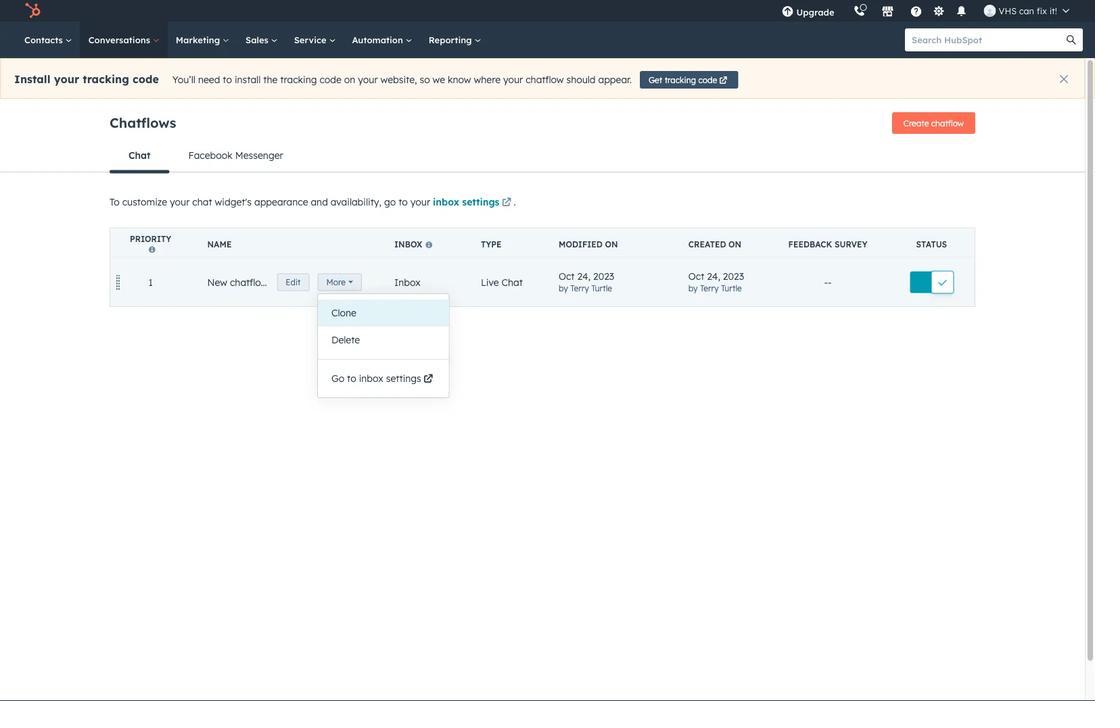 Task type: describe. For each thing, give the bounding box(es) containing it.
delete
[[332, 334, 360, 346]]

messenger
[[235, 150, 283, 161]]

vhs can fix it! button
[[976, 0, 1078, 22]]

hubspot link
[[16, 3, 51, 19]]

clone button
[[318, 300, 449, 327]]

--
[[825, 276, 832, 288]]

0 horizontal spatial code
[[133, 72, 159, 86]]

your right go
[[411, 196, 431, 208]]

install your tracking code
[[14, 72, 159, 86]]

get
[[649, 75, 663, 85]]

reporting
[[429, 34, 475, 45]]

so
[[420, 74, 430, 86]]

service
[[294, 34, 329, 45]]

created
[[689, 239, 727, 249]]

chatflow for new chatflow (october 24, 2023 3:06 pm)
[[230, 276, 268, 288]]

2 horizontal spatial 2023
[[723, 270, 745, 282]]

your right on
[[358, 74, 378, 86]]

inbox settings
[[433, 196, 500, 208]]

priority
[[130, 234, 172, 244]]

help button
[[905, 0, 928, 22]]

search image
[[1067, 35, 1077, 45]]

chatflow inside install your tracking code alert
[[526, 74, 564, 86]]

upgrade
[[797, 6, 835, 18]]

fix
[[1037, 5, 1048, 16]]

1 terry from the left
[[571, 283, 589, 293]]

1 oct 24, 2023 by terry turtle from the left
[[559, 270, 615, 293]]

2 - from the left
[[828, 276, 832, 288]]

2 turtle from the left
[[721, 283, 742, 293]]

0 horizontal spatial tracking
[[83, 72, 129, 86]]

feedback survey
[[789, 239, 868, 249]]

calling icon button
[[848, 2, 871, 20]]

it!
[[1050, 5, 1058, 16]]

go
[[332, 373, 345, 385]]

1 vertical spatial chat
[[502, 276, 523, 288]]

vhs
[[999, 5, 1017, 16]]

created on
[[689, 239, 742, 249]]

1 by from the left
[[559, 283, 568, 293]]

automation link
[[344, 22, 421, 58]]

sales
[[246, 34, 271, 45]]

where
[[474, 74, 501, 86]]

appear.
[[599, 74, 632, 86]]

0 vertical spatial settings
[[462, 196, 500, 208]]

2 oct from the left
[[689, 270, 705, 282]]

chatflows
[[110, 114, 176, 131]]

edit button
[[277, 274, 310, 291]]

facebook
[[189, 150, 233, 161]]

availability,
[[331, 196, 382, 208]]

vhs can fix it!
[[999, 5, 1058, 16]]

reporting link
[[421, 22, 490, 58]]

new
[[207, 276, 227, 288]]

survey
[[835, 239, 868, 249]]

modified
[[559, 239, 603, 249]]

edit
[[286, 277, 301, 287]]

link opens in a new window image
[[502, 199, 512, 208]]

can
[[1020, 5, 1035, 16]]

menu containing vhs can fix it!
[[773, 0, 1079, 22]]

create
[[904, 118, 930, 128]]

contacts
[[24, 34, 65, 45]]

know
[[448, 74, 471, 86]]

name
[[207, 239, 232, 249]]

more
[[327, 277, 346, 287]]

3:06
[[353, 276, 371, 288]]

upgrade image
[[782, 6, 794, 18]]

feedback
[[789, 239, 833, 249]]

.
[[514, 196, 516, 208]]

1 vertical spatial settings
[[386, 373, 421, 385]]

get tracking code link
[[640, 71, 739, 89]]

Search HubSpot search field
[[906, 28, 1071, 51]]

your right install
[[54, 72, 79, 86]]

link opens in a new window image
[[502, 195, 512, 211]]

0 vertical spatial inbox
[[433, 196, 460, 208]]

widget's
[[215, 196, 252, 208]]

go to inbox settings link
[[318, 365, 449, 393]]

status
[[917, 239, 948, 249]]

1
[[149, 276, 153, 288]]

0 horizontal spatial 2023
[[329, 276, 350, 288]]

marketplaces button
[[874, 0, 903, 22]]

terry turtle image
[[984, 5, 997, 17]]

get tracking code
[[649, 75, 718, 85]]

notifications button
[[951, 0, 974, 22]]

notifications image
[[956, 6, 968, 18]]

2 terry from the left
[[700, 283, 719, 293]]



Task type: vqa. For each thing, say whether or not it's contained in the screenshot.
inbox
yes



Task type: locate. For each thing, give the bounding box(es) containing it.
chatflows banner
[[110, 108, 976, 139]]

2 horizontal spatial chatflow
[[932, 118, 964, 128]]

1 horizontal spatial oct 24, 2023 by terry turtle
[[689, 270, 745, 293]]

close image
[[1061, 75, 1069, 83]]

navigation
[[110, 139, 976, 174]]

1 oct from the left
[[559, 270, 575, 282]]

clone
[[332, 307, 357, 319]]

settings left link opens in a new window image
[[462, 196, 500, 208]]

turtle down modified on at the top of page
[[592, 283, 612, 293]]

chatflow left should
[[526, 74, 564, 86]]

2023
[[594, 270, 615, 282], [723, 270, 745, 282], [329, 276, 350, 288]]

tracking inside "link"
[[665, 75, 696, 85]]

on for created on
[[729, 239, 742, 249]]

2 vertical spatial chatflow
[[230, 276, 268, 288]]

facebook messenger
[[189, 150, 283, 161]]

0 horizontal spatial 24,
[[313, 276, 326, 288]]

install
[[14, 72, 50, 86]]

code left you'll on the left of the page
[[133, 72, 159, 86]]

go to inbox settings
[[332, 373, 421, 385]]

chatflow right new
[[230, 276, 268, 288]]

1 horizontal spatial terry
[[700, 283, 719, 293]]

to
[[110, 196, 120, 208]]

1 horizontal spatial tracking
[[280, 74, 317, 86]]

2 vertical spatial to
[[347, 373, 356, 385]]

to right "need"
[[223, 74, 232, 86]]

menu
[[773, 0, 1079, 22]]

chat
[[192, 196, 212, 208]]

new chatflow (october 24, 2023 3:06 pm)
[[207, 276, 391, 288]]

the
[[263, 74, 278, 86]]

0 horizontal spatial terry
[[571, 283, 589, 293]]

settings down delete button
[[386, 373, 421, 385]]

on
[[605, 239, 618, 249], [729, 239, 742, 249]]

tracking down conversations
[[83, 72, 129, 86]]

code
[[133, 72, 159, 86], [320, 74, 342, 86], [699, 75, 718, 85]]

oct 24, 2023 by terry turtle
[[559, 270, 615, 293], [689, 270, 745, 293]]

service link
[[286, 22, 344, 58]]

need
[[198, 74, 220, 86]]

by down modified
[[559, 283, 568, 293]]

chatflow right create
[[932, 118, 964, 128]]

2 horizontal spatial to
[[399, 196, 408, 208]]

1 horizontal spatial turtle
[[721, 283, 742, 293]]

on
[[344, 74, 356, 86]]

1 horizontal spatial by
[[689, 283, 698, 293]]

2023 down created on
[[723, 270, 745, 282]]

oct 24, 2023 by terry turtle down modified on at the top of page
[[559, 270, 615, 293]]

on right created
[[729, 239, 742, 249]]

1 horizontal spatial to
[[347, 373, 356, 385]]

search button
[[1061, 28, 1084, 51]]

2023 down modified on at the top of page
[[594, 270, 615, 282]]

code inside "link"
[[699, 75, 718, 85]]

1 horizontal spatial code
[[320, 74, 342, 86]]

-
[[825, 276, 828, 288], [828, 276, 832, 288]]

live
[[481, 276, 499, 288]]

1 - from the left
[[825, 276, 828, 288]]

1 horizontal spatial 24,
[[578, 270, 591, 282]]

to right go
[[399, 196, 408, 208]]

1 horizontal spatial 2023
[[594, 270, 615, 282]]

chatflow for create chatflow
[[932, 118, 964, 128]]

terry down created
[[700, 283, 719, 293]]

to inside install your tracking code alert
[[223, 74, 232, 86]]

you'll
[[172, 74, 196, 86]]

1 horizontal spatial inbox
[[433, 196, 460, 208]]

24, down modified
[[578, 270, 591, 282]]

by
[[559, 283, 568, 293], [689, 283, 698, 293]]

delete button
[[318, 327, 449, 354]]

tracking right the
[[280, 74, 317, 86]]

chat inside button
[[129, 150, 151, 161]]

terry down modified
[[571, 283, 589, 293]]

by down created
[[689, 283, 698, 293]]

install
[[235, 74, 261, 86]]

you'll need to install the tracking code on your website, so we know where your chatflow should appear.
[[172, 74, 632, 86]]

your
[[54, 72, 79, 86], [358, 74, 378, 86], [503, 74, 523, 86], [170, 196, 190, 208], [411, 196, 431, 208]]

2 horizontal spatial code
[[699, 75, 718, 85]]

2 inbox from the top
[[395, 276, 421, 288]]

0 horizontal spatial settings
[[386, 373, 421, 385]]

chat button
[[110, 139, 170, 174]]

0 horizontal spatial on
[[605, 239, 618, 249]]

2 oct 24, 2023 by terry turtle from the left
[[689, 270, 745, 293]]

turtle
[[592, 283, 612, 293], [721, 283, 742, 293]]

automation
[[352, 34, 406, 45]]

1 on from the left
[[605, 239, 618, 249]]

0 horizontal spatial turtle
[[592, 283, 612, 293]]

oct down created
[[689, 270, 705, 282]]

create chatflow button
[[893, 112, 976, 134]]

0 horizontal spatial chatflow
[[230, 276, 268, 288]]

oct down modified
[[559, 270, 575, 282]]

terry
[[571, 283, 589, 293], [700, 283, 719, 293]]

sales link
[[238, 22, 286, 58]]

we
[[433, 74, 445, 86]]

to
[[223, 74, 232, 86], [399, 196, 408, 208], [347, 373, 356, 385]]

1 horizontal spatial settings
[[462, 196, 500, 208]]

inbox inside go to inbox settings link
[[359, 373, 384, 385]]

chat
[[129, 150, 151, 161], [502, 276, 523, 288]]

inbox right go
[[433, 196, 460, 208]]

pm)
[[374, 276, 391, 288]]

marketplaces image
[[882, 6, 894, 18]]

settings image
[[933, 6, 946, 18]]

customize
[[122, 196, 167, 208]]

1 horizontal spatial chat
[[502, 276, 523, 288]]

should
[[567, 74, 596, 86]]

1 inbox from the top
[[395, 239, 423, 249]]

0 horizontal spatial oct
[[559, 270, 575, 282]]

hubspot image
[[24, 3, 41, 19]]

create chatflow
[[904, 118, 964, 128]]

0 horizontal spatial oct 24, 2023 by terry turtle
[[559, 270, 615, 293]]

on for modified on
[[605, 239, 618, 249]]

inbox
[[395, 239, 423, 249], [395, 276, 421, 288]]

0 horizontal spatial to
[[223, 74, 232, 86]]

navigation containing chat
[[110, 139, 976, 174]]

1 vertical spatial chatflow
[[932, 118, 964, 128]]

conversations link
[[80, 22, 168, 58]]

24, down created on
[[707, 270, 721, 282]]

to right "go"
[[347, 373, 356, 385]]

live chat
[[481, 276, 523, 288]]

go
[[384, 196, 396, 208]]

0 vertical spatial inbox
[[395, 239, 423, 249]]

0 horizontal spatial chat
[[129, 150, 151, 161]]

tracking
[[83, 72, 129, 86], [280, 74, 317, 86], [665, 75, 696, 85]]

1 horizontal spatial on
[[729, 239, 742, 249]]

website,
[[381, 74, 417, 86]]

0 vertical spatial chatflow
[[526, 74, 564, 86]]

and
[[311, 196, 328, 208]]

1 horizontal spatial oct
[[689, 270, 705, 282]]

code right "get"
[[699, 75, 718, 85]]

(october
[[271, 276, 310, 288]]

marketing link
[[168, 22, 238, 58]]

2023 left 3:06
[[329, 276, 350, 288]]

inbox settings link
[[433, 195, 514, 211]]

modified on
[[559, 239, 618, 249]]

help image
[[911, 6, 923, 18]]

1 vertical spatial inbox
[[359, 373, 384, 385]]

inbox right pm)
[[395, 276, 421, 288]]

inbox right "go"
[[359, 373, 384, 385]]

type
[[481, 239, 502, 249]]

your left chat
[[170, 196, 190, 208]]

2 horizontal spatial tracking
[[665, 75, 696, 85]]

settings
[[462, 196, 500, 208], [386, 373, 421, 385]]

your right where at top
[[503, 74, 523, 86]]

tracking right "get"
[[665, 75, 696, 85]]

chat right live
[[502, 276, 523, 288]]

oct 24, 2023 by terry turtle down created on
[[689, 270, 745, 293]]

facebook messenger button
[[170, 139, 302, 172]]

appearance
[[254, 196, 308, 208]]

chatflow inside button
[[932, 118, 964, 128]]

turtle down created on
[[721, 283, 742, 293]]

to customize your chat widget's appearance and availability, go to your
[[110, 196, 433, 208]]

oct
[[559, 270, 575, 282], [689, 270, 705, 282]]

conversations
[[88, 34, 153, 45]]

menu item
[[844, 0, 847, 22]]

1 vertical spatial to
[[399, 196, 408, 208]]

1 vertical spatial inbox
[[395, 276, 421, 288]]

contacts link
[[16, 22, 80, 58]]

code left on
[[320, 74, 342, 86]]

on right modified
[[605, 239, 618, 249]]

inbox down go
[[395, 239, 423, 249]]

1 turtle from the left
[[592, 283, 612, 293]]

2 by from the left
[[689, 283, 698, 293]]

install your tracking code alert
[[0, 58, 1086, 99]]

0 vertical spatial to
[[223, 74, 232, 86]]

marketing
[[176, 34, 223, 45]]

24, left more
[[313, 276, 326, 288]]

0 vertical spatial chat
[[129, 150, 151, 161]]

more button
[[318, 274, 362, 291]]

24,
[[578, 270, 591, 282], [707, 270, 721, 282], [313, 276, 326, 288]]

calling icon image
[[854, 5, 866, 17]]

0 horizontal spatial inbox
[[359, 373, 384, 385]]

settings link
[[931, 4, 948, 18]]

inbox
[[433, 196, 460, 208], [359, 373, 384, 385]]

2 on from the left
[[729, 239, 742, 249]]

2 horizontal spatial 24,
[[707, 270, 721, 282]]

1 horizontal spatial chatflow
[[526, 74, 564, 86]]

chat down chatflows
[[129, 150, 151, 161]]

0 horizontal spatial by
[[559, 283, 568, 293]]



